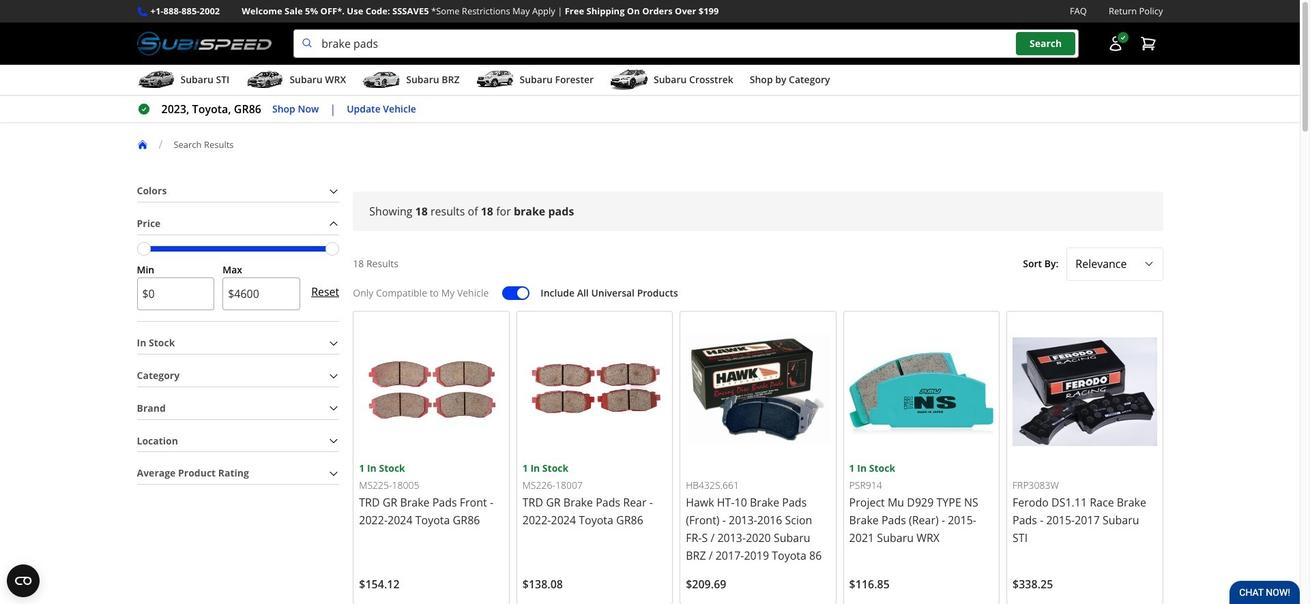 Task type: locate. For each thing, give the bounding box(es) containing it.
hawk ht-10 brake pads (front) - 2013-2016 scion fr-s / 2013-2020 subaru brz / 2017-2019 toyota 86 image
[[686, 317, 831, 462]]

minimum slider
[[137, 242, 151, 256]]

home image
[[137, 139, 148, 150]]

a subaru sti thumbnail image image
[[137, 70, 175, 90]]

trd gr brake pads rear - 2022-2024 toyota gr86 image
[[523, 317, 667, 462]]

a subaru wrx thumbnail image image
[[246, 70, 284, 90]]

a subaru forester thumbnail image image
[[476, 70, 514, 90]]

a subaru crosstrek thumbnail image image
[[610, 70, 649, 90]]

open widget image
[[7, 565, 40, 598]]

maximum slider
[[326, 242, 340, 256]]

None text field
[[137, 278, 215, 311], [223, 278, 301, 311], [137, 278, 215, 311], [223, 278, 301, 311]]



Task type: vqa. For each thing, say whether or not it's contained in the screenshot.
TRD GR Brake Pads Front - 2022-2024 Toyota GR86 image
yes



Task type: describe. For each thing, give the bounding box(es) containing it.
button image
[[1108, 36, 1124, 52]]

search input field
[[294, 29, 1079, 58]]

ferodo ds1.11 race brake pads - 2015-2017 subaru sti image
[[1013, 317, 1158, 462]]

project mu d929 type ns brake pads (rear) - 2015-2021 subaru wrx image
[[850, 317, 994, 462]]

subispeed logo image
[[137, 29, 272, 58]]

a subaru brz thumbnail image image
[[363, 70, 401, 90]]

trd gr brake pads front - 2022-2024 toyota gr86 image
[[359, 317, 504, 462]]



